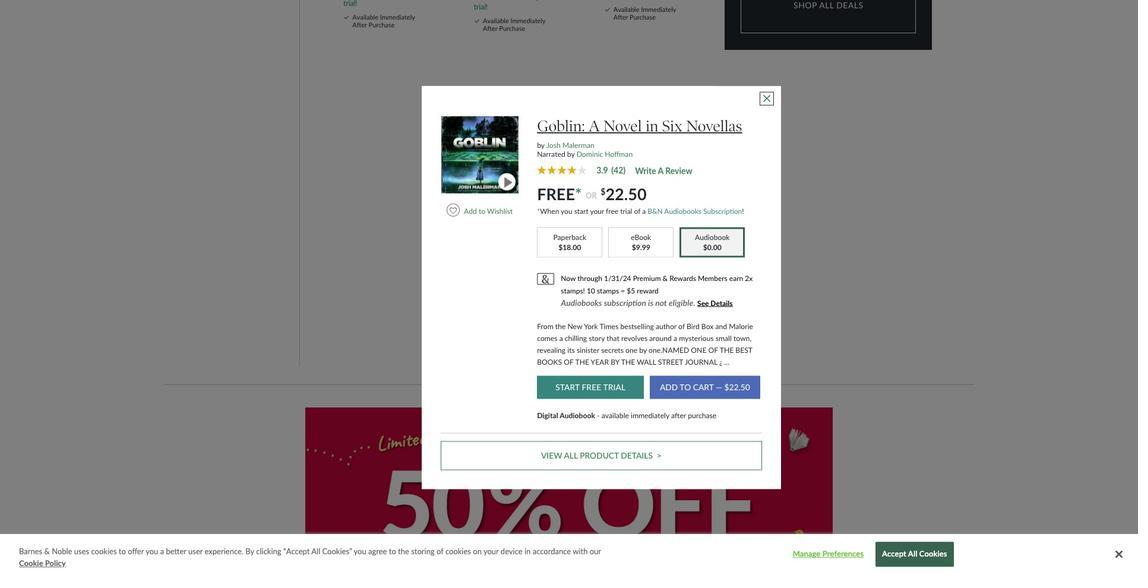 Task type: vqa. For each thing, say whether or not it's contained in the screenshot.
2nd 'to' from the left
no



Task type: describe. For each thing, give the bounding box(es) containing it.
3.9
[[597, 165, 609, 175]]

$9.99
[[632, 243, 651, 252]]

regina
[[672, 215, 695, 225]]

2x
[[746, 274, 753, 283]]

from
[[537, 322, 554, 331]]

one
[[626, 346, 638, 354]]

$5
[[627, 286, 636, 295]]

subscription for goblin: a novel in six… by josh malerman narrated by dominic hoffman
[[572, 268, 611, 277]]

or for narrated
[[691, 249, 700, 257]]

when
[[541, 207, 560, 216]]

see details link
[[698, 299, 733, 308]]

best
[[736, 346, 753, 354]]

paperback $18.00
[[554, 233, 587, 252]]

privacy alert dialog
[[0, 534, 1139, 575]]

manage preferences button
[[792, 543, 866, 567]]

barnes
[[19, 547, 42, 556]]

trial! for goblin: a novel in six… by josh malerman narrated by dominic hoffman
[[532, 277, 545, 287]]

accept all cookies button
[[876, 543, 954, 567]]

town,
[[734, 334, 752, 343]]

author
[[656, 322, 677, 331]]

a inside the travelers: a novel by regina porter narrated by bahni turpin , dominic hoffman
[[711, 204, 716, 214]]

write
[[636, 166, 657, 176]]

hoffman inside goblin: a novel in six novellas by josh malerman narrated by dominic hoffman
[[605, 150, 633, 158]]

2 horizontal spatial check image
[[606, 8, 610, 11]]

audiobook for by
[[662, 238, 700, 248]]

0 vertical spatial of
[[709, 346, 719, 354]]

advertisement element
[[306, 408, 833, 575]]

mysterious
[[680, 334, 714, 343]]

free with a for narrated
[[532, 258, 570, 268]]

malorie
[[730, 322, 754, 331]]

novel for six
[[604, 117, 642, 136]]

available immediately after purchase for right check icon
[[614, 6, 677, 21]]

you for cookies
[[146, 547, 158, 556]]

available
[[602, 411, 630, 420]]

audiobooks inside 'now through 1/31/24 premium & rewards members earn 2x stamps! 10 stamps = $5 reward audiobooks subscription is not eligible. see details'
[[561, 298, 602, 308]]

stamps
[[597, 286, 620, 295]]

new
[[568, 322, 583, 331]]

a inside barnes & noble uses cookies to offer you a better user experience. by clicking "accept all cookies" you agree to the storing of cookies on your device in accordance with our cookie policy
[[160, 547, 164, 556]]

list box inside dialog
[[441, 117, 519, 194]]

premium
[[633, 274, 661, 283]]

(unabridged) for turpin
[[702, 238, 746, 248]]

user
[[188, 547, 203, 556]]

shop all deals
[[794, 0, 864, 10]]

dominic inside goblin: a novel in six… by josh malerman narrated by dominic hoffman
[[576, 225, 604, 234]]

earn
[[730, 274, 744, 283]]

revolves
[[622, 334, 648, 343]]

10
[[587, 286, 596, 295]]

accept
[[883, 550, 907, 559]]

dominic hoffman link for goblin: a novel in six novellas
[[577, 150, 633, 158]]

free
[[606, 207, 619, 216]]

journal
[[685, 358, 718, 366]]

that
[[607, 334, 620, 343]]

all for view
[[564, 450, 578, 461]]

add
[[464, 206, 477, 215]]

2 horizontal spatial the
[[720, 346, 734, 354]]

1 vertical spatial of
[[564, 358, 574, 366]]

members
[[698, 274, 728, 283]]

around
[[650, 334, 672, 343]]

trial
[[621, 207, 633, 216]]

or for malerman
[[560, 249, 570, 257]]

bestselling
[[621, 322, 654, 331]]

with for by
[[681, 258, 695, 268]]

trial
[[604, 382, 626, 392]]

22.50
[[606, 184, 647, 203]]

or inside free * or $ 22.50 * when you start your free trial of a b&n audiobooks subscription !
[[586, 190, 597, 200]]

goblin: for six
[[537, 117, 585, 136]]

(unabridged) for dominic
[[572, 238, 615, 248]]

travelers:
[[677, 204, 709, 214]]

comes
[[537, 334, 558, 343]]

free * or $ 22.50 * when you start your free trial of a b&n audiobooks subscription !
[[537, 184, 745, 216]]

after purchase for check icon to the left
[[353, 21, 395, 29]]

experience.
[[205, 547, 244, 556]]

wall
[[637, 358, 657, 366]]

product
[[580, 450, 619, 461]]

in for six
[[646, 117, 659, 136]]

=
[[621, 286, 625, 295]]

preferences
[[823, 550, 864, 559]]

$
[[601, 186, 606, 196]]

better
[[166, 547, 186, 556]]

$18.00
[[559, 243, 582, 252]]

bahni turpin link
[[706, 225, 750, 234]]

the inside from the new york times bestselling author of bird box and malorie comes a chilling story that revolves around a mysterious small town, revealing its sinister secrets one by one.named one of the best books of the year by the wall street journal ¿ ...
[[556, 322, 566, 331]]

b&n for the travelers: a novel by regina porter narrated by bahni turpin , dominic hoffman
[[702, 258, 718, 268]]

free with a for by
[[662, 258, 701, 268]]

"accept
[[283, 547, 310, 556]]

narrated inside goblin: a novel in six… by josh malerman narrated by dominic hoffman
[[532, 225, 562, 234]]

paperback
[[554, 233, 587, 242]]

audiobook (unabridged) $22.50 or for bahni
[[662, 238, 746, 257]]

see
[[698, 299, 709, 308]]

from the new york times bestselling author of bird box and malorie comes a chilling story that revolves around a mysterious small town, revealing its sinister secrets one by one.named one of the best books of the year by the wall street journal ¿ ...
[[537, 322, 754, 366]]

with inside barnes & noble uses cookies to offer you a better user experience. by clicking "accept all cookies" you agree to the storing of cookies on your device in accordance with our cookie policy
[[573, 547, 588, 556]]

bird
[[687, 322, 700, 331]]

a right write
[[658, 166, 664, 176]]

subscription
[[604, 298, 647, 308]]

the
[[662, 204, 675, 214]]

trial! for the travelers: a novel by regina porter narrated by bahni turpin , dominic hoffman
[[662, 277, 676, 287]]

the travelers: a novel link
[[662, 204, 755, 214]]

our
[[590, 547, 601, 556]]

porter
[[697, 215, 718, 225]]

write a review
[[636, 166, 693, 176]]

audiobook inside dialog
[[560, 411, 596, 420]]

audiobooks inside free * or $ 22.50 * when you start your free trial of a b&n audiobooks subscription !
[[665, 207, 702, 216]]

add to wishlist link
[[464, 206, 513, 215]]

is
[[649, 298, 654, 308]]

a for six…
[[558, 204, 563, 214]]

street
[[659, 358, 684, 366]]

goblin: a novel in six novellas image
[[531, 114, 617, 199]]

dominic hoffman link right ,
[[753, 225, 812, 234]]

cookie policy link
[[19, 558, 66, 569]]

turpin
[[727, 225, 749, 234]]

$22.50 link for the travelers: a novel by regina porter narrated by bahni turpin , dominic hoffman
[[662, 247, 687, 258]]

0 horizontal spatial to
[[119, 547, 126, 556]]

start free trial link
[[537, 376, 644, 399]]

b&n for goblin: a novel in six… by josh malerman narrated by dominic hoffman
[[572, 258, 587, 268]]

novel inside the travelers: a novel by regina porter narrated by bahni turpin , dominic hoffman
[[718, 204, 738, 214]]

josh malerman link for goblin: a novel in six…
[[541, 215, 593, 225]]

by
[[246, 547, 254, 556]]

malerman inside goblin: a novel in six… by josh malerman narrated by dominic hoffman
[[559, 215, 593, 225]]

by inside from the new york times bestselling author of bird box and malorie comes a chilling story that revolves around a mysterious small town, revealing its sinister secrets one by one.named one of the best books of the year by the wall street journal ¿ ...
[[640, 346, 647, 354]]

write a review button
[[636, 166, 693, 176]]

shop
[[794, 0, 818, 10]]

by
[[611, 358, 620, 366]]

manage preferences
[[793, 550, 864, 559]]

free inside free * or $ 22.50 * when you start your free trial of a b&n audiobooks subscription !
[[537, 184, 575, 203]]

bahni
[[706, 225, 726, 234]]

in inside barnes & noble uses cookies to offer you a better user experience. by clicking "accept all cookies" you agree to the storing of cookies on your device in accordance with our cookie policy
[[525, 547, 531, 556]]

available immediately after purchase for middle check icon
[[483, 17, 546, 32]]

a up now
[[566, 258, 570, 268]]

1 cookies from the left
[[91, 547, 117, 556]]

add to wishlist
[[464, 206, 513, 215]]

novel for six…
[[565, 204, 585, 214]]

audiobook for narrated
[[532, 238, 570, 248]]

all for accept
[[909, 550, 918, 559]]

view all product details >
[[542, 450, 662, 461]]

narrated inside the travelers: a novel by regina porter narrated by bahni turpin , dominic hoffman
[[662, 225, 693, 234]]

the travelers: a novel by regina porter narrated by bahni turpin , dominic hoffman
[[662, 204, 812, 234]]



Task type: locate. For each thing, give the bounding box(es) containing it.
(unabridged) down 'bahni turpin' "link"
[[702, 238, 746, 248]]

0 vertical spatial your
[[591, 207, 605, 216]]

free inside start free trial link
[[582, 382, 602, 392]]

storing
[[411, 547, 435, 556]]

1 horizontal spatial a
[[589, 117, 600, 136]]

2 vertical spatial in
[[525, 547, 531, 556]]

dominic inside the travelers: a novel by regina porter narrated by bahni turpin , dominic hoffman
[[753, 225, 781, 234]]

$22.50
[[532, 248, 556, 257], [662, 248, 687, 257]]

times
[[600, 322, 619, 331]]

navigation containing 1
[[607, 351, 698, 373]]

now through 1/31/24 premium & rewards members earn 2x stamps! 10 stamps = $5 reward audiobooks subscription is not eligible. see details
[[561, 274, 753, 308]]

to right agree
[[389, 547, 396, 556]]

novellas
[[687, 117, 743, 136]]

0 horizontal spatial novel
[[565, 204, 585, 214]]

audiobook (unabridged) $22.50 or for by
[[532, 238, 615, 257]]

your right on
[[484, 547, 499, 556]]

audiobook down when
[[532, 238, 570, 248]]

none submit inside dialog
[[650, 376, 761, 399]]

2 horizontal spatial you
[[561, 207, 573, 216]]

0 horizontal spatial cookies
[[91, 547, 117, 556]]

or down paperback
[[560, 249, 570, 257]]

josh malerman link
[[547, 140, 595, 149], [541, 215, 593, 225]]

after purchase for right check icon
[[614, 13, 656, 21]]

1 vertical spatial *
[[537, 207, 541, 216]]

1 vertical spatial malerman
[[559, 215, 593, 225]]

dominic down start
[[576, 225, 604, 234]]

audiobook (unabridged) $22.50 or down bahni
[[662, 238, 746, 257]]

audiobook (unabridged) $22.50 or down goblin: a novel in six… by josh malerman narrated by dominic hoffman
[[532, 238, 615, 257]]

0 vertical spatial in
[[646, 117, 659, 136]]

hoffman up (42)
[[605, 150, 633, 158]]

0 horizontal spatial b&n audiobooks subscription trial!
[[532, 258, 611, 287]]

& inside barnes & noble uses cookies to offer you a better user experience. by clicking "accept all cookies" you agree to the storing of cookies on your device in accordance with our cookie policy
[[44, 547, 50, 556]]

$22.50 link
[[532, 247, 556, 258], [662, 247, 687, 258]]

1 vertical spatial your
[[484, 547, 499, 556]]

novel left !
[[718, 204, 738, 214]]

0 horizontal spatial with
[[551, 258, 565, 268]]

digital
[[537, 411, 559, 420]]

1 horizontal spatial of
[[635, 207, 641, 216]]

0 vertical spatial malerman
[[563, 140, 595, 149]]

1 vertical spatial josh
[[541, 215, 557, 225]]

0 horizontal spatial of
[[437, 547, 444, 556]]

1 vertical spatial details
[[621, 450, 653, 461]]

1 horizontal spatial in
[[587, 204, 593, 214]]

malerman inside goblin: a novel in six novellas by josh malerman narrated by dominic hoffman
[[563, 140, 595, 149]]

sinister
[[577, 346, 600, 354]]

b&n
[[648, 207, 663, 216], [572, 258, 587, 268], [702, 258, 718, 268]]

1/31/24
[[604, 274, 632, 283]]

check image
[[606, 8, 610, 11], [344, 15, 349, 19], [475, 19, 480, 22]]

available immediately after purchase
[[614, 6, 677, 21], [353, 13, 415, 29], [483, 17, 546, 32], [541, 292, 603, 308], [671, 292, 734, 308]]

dominic hoffman link for goblin: a novel in six…
[[576, 225, 636, 234]]

0 vertical spatial the
[[556, 322, 566, 331]]

1 horizontal spatial b&n
[[648, 207, 663, 216]]

b&n audiobooks subscription trial! for bahni
[[662, 258, 741, 287]]

its
[[568, 346, 575, 354]]

a inside goblin: a novel in six… by josh malerman narrated by dominic hoffman
[[558, 204, 563, 214]]

audiobook
[[532, 238, 570, 248], [662, 238, 700, 248], [560, 411, 596, 420]]

2 free with a from the left
[[662, 258, 701, 268]]

1 horizontal spatial *
[[575, 184, 582, 203]]

0 horizontal spatial in
[[525, 547, 531, 556]]

dominic hoffman link down the free
[[576, 225, 636, 234]]

a up members
[[697, 258, 701, 268]]

josh malerman link for goblin: a novel in six novellas
[[547, 140, 595, 149]]

audiobook (unabridged) $22.50 or
[[532, 238, 615, 257], [662, 238, 746, 257]]

…
[[658, 357, 665, 367]]

immediately
[[631, 411, 670, 420]]

0 horizontal spatial *
[[537, 207, 541, 216]]

or left the $
[[586, 190, 597, 200]]

novel inside goblin: a novel in six… by josh malerman narrated by dominic hoffman
[[565, 204, 585, 214]]

josh inside goblin: a novel in six novellas by josh malerman narrated by dominic hoffman
[[547, 140, 561, 149]]

1 horizontal spatial $22.50 link
[[662, 247, 687, 258]]

dominic up 3.9
[[577, 150, 603, 158]]

dialog containing free
[[422, 86, 782, 489]]

clicking
[[256, 547, 282, 556]]

of down its
[[564, 358, 574, 366]]

$22.50 left $18.00
[[532, 248, 556, 257]]

revealing
[[537, 346, 566, 354]]

1 horizontal spatial &
[[663, 274, 668, 283]]

1 horizontal spatial of
[[709, 346, 719, 354]]

to right add at the top of page
[[479, 206, 486, 215]]

0 vertical spatial josh
[[547, 140, 561, 149]]

2 horizontal spatial trial!
[[662, 277, 676, 287]]

in for six…
[[587, 204, 593, 214]]

subscription inside free * or $ 22.50 * when you start your free trial of a b&n audiobooks subscription !
[[704, 207, 743, 216]]

2 horizontal spatial or
[[691, 249, 700, 257]]

(42)
[[612, 165, 626, 175]]

2 $22.50 link from the left
[[662, 247, 687, 258]]

all right shop on the top right of the page
[[820, 0, 835, 10]]

in inside goblin: a novel in six novellas by josh malerman narrated by dominic hoffman
[[646, 117, 659, 136]]

0 horizontal spatial details
[[621, 450, 653, 461]]

0 horizontal spatial of
[[564, 358, 574, 366]]

of inside free * or $ 22.50 * when you start your free trial of a b&n audiobooks subscription !
[[635, 207, 641, 216]]

1 horizontal spatial to
[[389, 547, 396, 556]]

0 horizontal spatial the
[[576, 358, 590, 366]]

0 vertical spatial goblin:
[[537, 117, 585, 136]]

b&n audiobooks subscription trial! for by
[[532, 258, 611, 287]]

of inside barnes & noble uses cookies to offer you a better user experience. by clicking "accept all cookies" you agree to the storing of cookies on your device in accordance with our cookie policy
[[437, 547, 444, 556]]

or up rewards
[[691, 249, 700, 257]]

2 horizontal spatial b&n
[[702, 258, 718, 268]]

free with a up rewards
[[662, 258, 701, 268]]

dominic right ,
[[753, 225, 781, 234]]

your inside barnes & noble uses cookies to offer you a better user experience. by clicking "accept all cookies" you agree to the storing of cookies on your device in accordance with our cookie policy
[[484, 547, 499, 556]]

1 horizontal spatial your
[[591, 207, 605, 216]]

goblin: inside goblin: a novel in six… by josh malerman narrated by dominic hoffman
[[532, 204, 556, 214]]

novel right when
[[565, 204, 585, 214]]

1 $22.50 link from the left
[[532, 247, 556, 258]]

shop all deals link
[[794, 0, 864, 10]]

start
[[575, 207, 589, 216]]

you for 22.50
[[561, 207, 573, 216]]

* right wishlist
[[537, 207, 541, 216]]

details right see at the bottom of page
[[711, 299, 733, 308]]

1 vertical spatial of
[[679, 322, 685, 331]]

reward
[[637, 286, 659, 295]]

hoffman inside goblin: a novel in six… by josh malerman narrated by dominic hoffman
[[606, 225, 636, 234]]

2 vertical spatial of
[[437, 547, 444, 556]]

all inside barnes & noble uses cookies to offer you a better user experience. by clicking "accept all cookies" you agree to the storing of cookies on your device in accordance with our cookie policy
[[312, 547, 321, 556]]

1 horizontal spatial the
[[556, 322, 566, 331]]

None submit
[[650, 376, 761, 399]]

2 audiobook (unabridged) $22.50 or from the left
[[662, 238, 746, 257]]

2 horizontal spatial novel
[[718, 204, 738, 214]]

one.named
[[649, 346, 690, 354]]

novel inside goblin: a novel in six novellas by josh malerman narrated by dominic hoffman
[[604, 117, 642, 136]]

0 horizontal spatial b&n
[[572, 258, 587, 268]]

subscription up the 10
[[572, 268, 611, 277]]

noble
[[52, 547, 72, 556]]

1 audiobook (unabridged) $22.50 or from the left
[[532, 238, 615, 257]]

0 vertical spatial &
[[663, 274, 668, 283]]

year
[[591, 358, 609, 366]]

0 horizontal spatial $22.50 link
[[532, 247, 556, 258]]

now
[[561, 274, 576, 283]]

>
[[657, 450, 662, 461]]

the down sinister
[[576, 358, 590, 366]]

a up porter
[[711, 204, 716, 214]]

chilling
[[565, 334, 587, 343]]

a left better
[[160, 547, 164, 556]]

with up now
[[551, 258, 565, 268]]

,
[[749, 225, 751, 234]]

york
[[584, 322, 598, 331]]

1 horizontal spatial check image
[[475, 19, 480, 22]]

cookies right uses
[[91, 547, 117, 556]]

2 horizontal spatial in
[[646, 117, 659, 136]]

to inside dialog
[[479, 206, 486, 215]]

of left bird
[[679, 322, 685, 331]]

& inside 'now through 1/31/24 premium & rewards members earn 2x stamps! 10 stamps = $5 reward audiobooks subscription is not eligible. see details'
[[663, 274, 668, 283]]

0 vertical spatial of
[[635, 207, 641, 216]]

novel up (42)
[[604, 117, 642, 136]]

-
[[597, 411, 600, 420]]

the left new
[[556, 322, 566, 331]]

wishlist
[[487, 206, 513, 215]]

1 free with a from the left
[[532, 258, 570, 268]]

eligible.
[[669, 298, 696, 308]]

1
[[630, 357, 635, 367]]

with for narrated
[[551, 258, 565, 268]]

b&n right trial
[[648, 207, 663, 216]]

1 horizontal spatial the
[[622, 358, 636, 366]]

1 horizontal spatial or
[[586, 190, 597, 200]]

0 horizontal spatial or
[[560, 249, 570, 257]]

you inside free * or $ 22.50 * when you start your free trial of a b&n audiobooks subscription !
[[561, 207, 573, 216]]

$22.50 up rewards
[[662, 248, 687, 257]]

0 horizontal spatial a
[[558, 204, 563, 214]]

rewards
[[670, 274, 697, 283]]

hoffman right ,
[[783, 225, 812, 234]]

your left the free
[[591, 207, 605, 216]]

$22.50 link for goblin: a novel in six… by josh malerman narrated by dominic hoffman
[[532, 247, 556, 258]]

the inside barnes & noble uses cookies to offer you a better user experience. by clicking "accept all cookies" you agree to the storing of cookies on your device in accordance with our cookie policy
[[398, 547, 410, 556]]

through
[[578, 274, 603, 283]]

b&n inside free * or $ 22.50 * when you start your free trial of a b&n audiobooks subscription !
[[648, 207, 663, 216]]

hoffman down trial
[[606, 225, 636, 234]]

2 (unabridged) from the left
[[702, 238, 746, 248]]

dialog
[[422, 86, 782, 489]]

audiobook left -
[[560, 411, 596, 420]]

$22.50 link left $18.00
[[532, 247, 556, 258]]

a left start
[[558, 204, 563, 214]]

1 vertical spatial the
[[398, 547, 410, 556]]

2 cookies from the left
[[446, 547, 471, 556]]

narrated inside goblin: a novel in six novellas by josh malerman narrated by dominic hoffman
[[537, 150, 566, 158]]

1 horizontal spatial $22.50
[[662, 248, 687, 257]]

purchase
[[688, 411, 717, 420]]

after purchase for middle check icon
[[483, 24, 526, 32]]

0 horizontal spatial you
[[146, 547, 158, 556]]

1 horizontal spatial with
[[573, 547, 588, 556]]

review
[[666, 166, 693, 176]]

dominic inside goblin: a novel in six novellas by josh malerman narrated by dominic hoffman
[[577, 150, 603, 158]]

2 $22.50 from the left
[[662, 248, 687, 257]]

a up 3.9
[[589, 117, 600, 136]]

to left offer
[[119, 547, 126, 556]]

of right storing
[[437, 547, 444, 556]]

in inside goblin: a novel in six… by josh malerman narrated by dominic hoffman
[[587, 204, 593, 214]]

1 vertical spatial josh malerman link
[[541, 215, 593, 225]]

narrated down the the
[[662, 225, 693, 234]]

2 b&n audiobooks subscription trial! from the left
[[662, 258, 741, 287]]

the left storing
[[398, 547, 410, 556]]

&
[[663, 274, 668, 283], [44, 547, 50, 556]]

a inside goblin: a novel in six novellas by josh malerman narrated by dominic hoffman
[[589, 117, 600, 136]]

audiobook down regina
[[662, 238, 700, 248]]

details inside 'now through 1/31/24 premium & rewards members earn 2x stamps! 10 stamps = $5 reward audiobooks subscription is not eligible. see details'
[[711, 299, 733, 308]]

free with a
[[532, 258, 570, 268], [662, 258, 701, 268]]

1 vertical spatial in
[[587, 204, 593, 214]]

not
[[656, 298, 668, 308]]

0 horizontal spatial free with a
[[532, 258, 570, 268]]

0 horizontal spatial $22.50
[[532, 248, 556, 257]]

2 horizontal spatial a
[[711, 204, 716, 214]]

1 horizontal spatial details
[[711, 299, 733, 308]]

by
[[537, 140, 545, 149], [568, 150, 575, 158], [532, 215, 540, 225], [662, 215, 670, 225], [564, 225, 572, 234], [694, 225, 703, 234], [640, 346, 647, 354]]

subscription left 2x
[[702, 268, 741, 277]]

0 vertical spatial details
[[711, 299, 733, 308]]

1 horizontal spatial trial!
[[532, 277, 545, 287]]

details left >
[[621, 450, 653, 461]]

you left agree
[[354, 547, 367, 556]]

of
[[635, 207, 641, 216], [679, 322, 685, 331], [437, 547, 444, 556]]

goblin: a novel in six novellas link
[[537, 117, 743, 136]]

1 horizontal spatial (unabridged)
[[702, 238, 746, 248]]

the travelers: a novel image
[[662, 114, 747, 199]]

0 horizontal spatial &
[[44, 547, 50, 556]]

with up rewards
[[681, 258, 695, 268]]

hoffman inside the travelers: a novel by regina porter narrated by bahni turpin , dominic hoffman
[[783, 225, 812, 234]]

in left six… at the top right
[[587, 204, 593, 214]]

goblin: for six…
[[532, 204, 556, 214]]

free with a up now
[[532, 258, 570, 268]]

(unabridged) down goblin: a novel in six… by josh malerman narrated by dominic hoffman
[[572, 238, 615, 248]]

* up goblin: a novel in six… link
[[575, 184, 582, 203]]

1 horizontal spatial novel
[[604, 117, 642, 136]]

malerman
[[563, 140, 595, 149], [559, 215, 593, 225]]

available immediately after purchase for check icon to the left
[[353, 13, 415, 29]]

narrated up when
[[537, 150, 566, 158]]

of right one on the right bottom of the page
[[709, 346, 719, 354]]

of
[[709, 346, 719, 354], [564, 358, 574, 366]]

1 (unabridged) from the left
[[572, 238, 615, 248]]

b&n down $18.00
[[572, 258, 587, 268]]

1 horizontal spatial you
[[354, 547, 367, 556]]

$22.50 for the travelers: a novel by regina porter narrated by bahni turpin , dominic hoffman
[[662, 248, 687, 257]]

all inside dialog
[[564, 450, 578, 461]]

1 $22.50 from the left
[[532, 248, 556, 257]]

all right accept
[[909, 550, 918, 559]]

*
[[575, 184, 582, 203], [537, 207, 541, 216]]

b&n up members
[[702, 258, 718, 268]]

cookies
[[91, 547, 117, 556], [446, 547, 471, 556]]

goblin: inside goblin: a novel in six novellas by josh malerman narrated by dominic hoffman
[[537, 117, 585, 136]]

0 horizontal spatial check image
[[344, 15, 349, 19]]

1 vertical spatial &
[[44, 547, 50, 556]]

the up ¿ ...
[[720, 346, 734, 354]]

in left six
[[646, 117, 659, 136]]

the down 'one'
[[622, 358, 636, 366]]

1 b&n audiobooks subscription trial! from the left
[[532, 258, 611, 287]]

1 horizontal spatial b&n audiobooks subscription trial!
[[662, 258, 741, 287]]

all right view
[[564, 450, 578, 461]]

view
[[542, 450, 563, 461]]

navigation
[[607, 351, 698, 373]]

dominic hoffman link inside dialog
[[577, 150, 633, 158]]

a for six
[[589, 117, 600, 136]]

a right comes
[[560, 334, 563, 343]]

¿ ...
[[720, 358, 730, 366]]

cookies left on
[[446, 547, 471, 556]]

six…
[[595, 204, 610, 214]]

dominic hoffman link up 3.9
[[577, 150, 633, 158]]

the
[[720, 346, 734, 354], [576, 358, 590, 366], [622, 358, 636, 366]]

of right trial
[[635, 207, 641, 216]]

subscription up 'bahni turpin' "link"
[[704, 207, 743, 216]]

cookies
[[920, 550, 948, 559]]

0 horizontal spatial trial!
[[474, 2, 488, 11]]

a inside free * or $ 22.50 * when you start your free trial of a b&n audiobooks subscription !
[[643, 207, 646, 216]]

a up one.named
[[674, 334, 678, 343]]

you right offer
[[146, 547, 158, 556]]

dominic
[[577, 150, 603, 158], [576, 225, 604, 234], [753, 225, 781, 234]]

1 vertical spatial goblin:
[[532, 204, 556, 214]]

audiobooks
[[665, 207, 702, 216], [532, 268, 570, 277], [662, 268, 700, 277], [561, 298, 602, 308]]

small
[[716, 334, 732, 343]]

1 horizontal spatial free with a
[[662, 258, 701, 268]]

josh inside goblin: a novel in six… by josh malerman narrated by dominic hoffman
[[541, 215, 557, 225]]

device
[[501, 547, 523, 556]]

a right trial
[[643, 207, 646, 216]]

$22.50 for goblin: a novel in six… by josh malerman narrated by dominic hoffman
[[532, 248, 556, 257]]

of inside from the new york times bestselling author of bird box and malorie comes a chilling story that revolves around a mysterious small town, revealing its sinister secrets one by one.named one of the best books of the year by the wall street journal ¿ ...
[[679, 322, 685, 331]]

all right "accept
[[312, 547, 321, 556]]

& left rewards
[[663, 274, 668, 283]]

list box
[[441, 117, 519, 194]]

ebook
[[631, 233, 652, 242]]

& up cookie policy link
[[44, 547, 50, 556]]

b&n audiobooks subscription trial! up see at the bottom of page
[[662, 258, 741, 287]]

1 horizontal spatial audiobook (unabridged) $22.50 or
[[662, 238, 746, 257]]

all for shop
[[820, 0, 835, 10]]

regina porter link
[[672, 215, 718, 225]]

manage
[[793, 550, 821, 559]]

0 vertical spatial josh malerman link
[[547, 140, 595, 149]]

b&n audiobooks subscription trial!
[[532, 258, 611, 287], [662, 258, 741, 287]]

$22.50 link up rewards
[[662, 247, 687, 258]]

with left our
[[573, 547, 588, 556]]

subscription for the travelers: a novel by regina porter narrated by bahni turpin , dominic hoffman
[[702, 268, 741, 277]]

0 horizontal spatial the
[[398, 547, 410, 556]]

2 horizontal spatial with
[[681, 258, 695, 268]]

you left start
[[561, 207, 573, 216]]

all inside button
[[909, 550, 918, 559]]

goblin: a novel in six… by josh malerman narrated by dominic hoffman
[[532, 204, 636, 234]]

b&n audiobooks subscription trial! down $18.00
[[532, 258, 611, 287]]

deals
[[837, 0, 864, 10]]

your inside free * or $ 22.50 * when you start your free trial of a b&n audiobooks subscription !
[[591, 207, 605, 216]]

0 vertical spatial *
[[575, 184, 582, 203]]

2 horizontal spatial to
[[479, 206, 486, 215]]

narrated down when
[[532, 225, 562, 234]]

0 horizontal spatial (unabridged)
[[572, 238, 615, 248]]

2 horizontal spatial of
[[679, 322, 685, 331]]

0 horizontal spatial your
[[484, 547, 499, 556]]

and
[[716, 322, 728, 331]]

in right device
[[525, 547, 531, 556]]

0 horizontal spatial audiobook (unabridged) $22.50 or
[[532, 238, 615, 257]]

1 horizontal spatial cookies
[[446, 547, 471, 556]]



